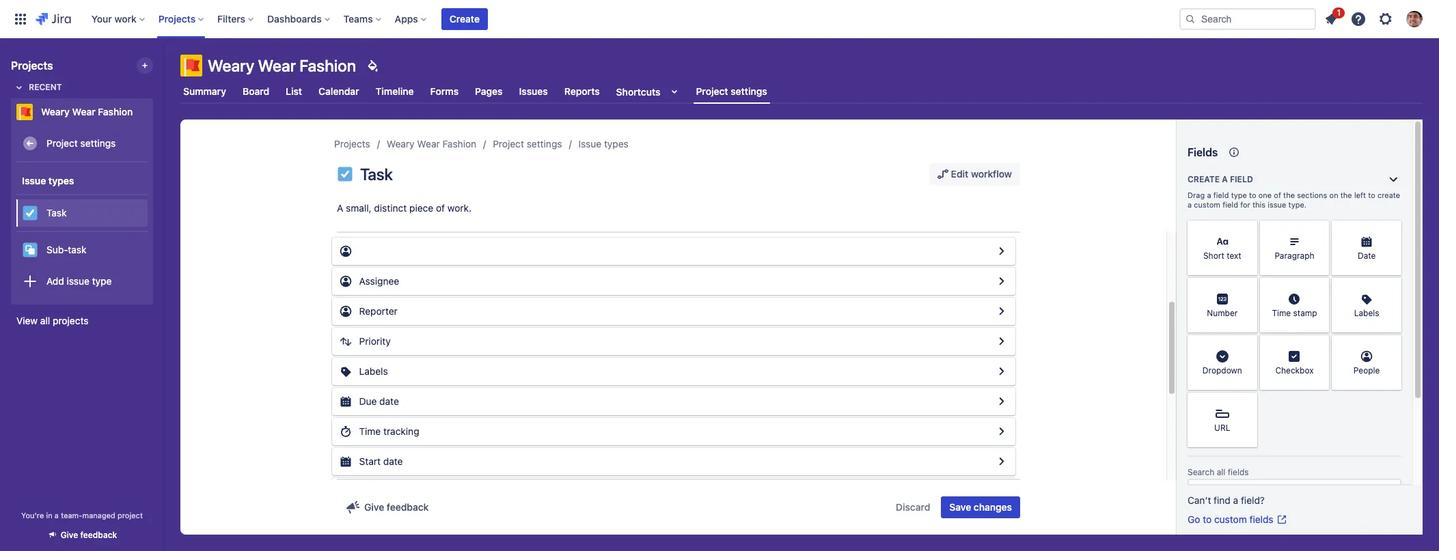 Task type: locate. For each thing, give the bounding box(es) containing it.
search image
[[1185, 13, 1196, 24]]

reporter
[[359, 306, 398, 317]]

1 horizontal spatial create
[[1188, 174, 1220, 185]]

you're in a team-managed project
[[21, 511, 143, 520]]

1 horizontal spatial feedback
[[387, 502, 429, 513]]

dropdown
[[1203, 366, 1242, 376]]

forms
[[430, 85, 459, 97]]

1 vertical spatial create
[[1188, 174, 1220, 185]]

0 horizontal spatial projects
[[11, 59, 53, 72]]

0 horizontal spatial give
[[61, 530, 78, 541]]

reports
[[564, 85, 600, 97]]

url
[[1215, 423, 1231, 434]]

open field configuration image
[[993, 243, 1010, 260], [993, 303, 1010, 320], [993, 364, 1010, 380], [993, 424, 1010, 440], [993, 454, 1010, 470]]

wear
[[258, 56, 296, 75], [72, 106, 95, 118], [417, 138, 440, 150]]

2 vertical spatial field
[[1223, 200, 1238, 209]]

projects
[[53, 315, 89, 327]]

1 horizontal spatial project settings
[[493, 138, 562, 150]]

3 open field configuration image from the top
[[993, 364, 1010, 380]]

task
[[360, 165, 393, 184], [46, 207, 67, 218]]

due
[[359, 396, 377, 407]]

field up the for
[[1230, 174, 1253, 185]]

4 open field configuration image from the top
[[993, 424, 1010, 440]]

open field configuration image inside assignee button
[[993, 273, 1010, 290]]

0 vertical spatial weary wear fashion
[[208, 56, 356, 75]]

changes
[[974, 502, 1012, 513]]

issue up task link
[[22, 175, 46, 186]]

give down start
[[364, 502, 384, 513]]

type down the sub-task link
[[92, 275, 112, 287]]

give for bottom the give feedback button
[[61, 530, 78, 541]]

create
[[450, 13, 480, 24], [1188, 174, 1220, 185]]

0 horizontal spatial weary
[[41, 106, 70, 118]]

issue inside "group"
[[22, 175, 46, 186]]

0 vertical spatial issue types
[[579, 138, 629, 150]]

fields
[[1228, 467, 1249, 478], [1250, 514, 1274, 526]]

0 vertical spatial projects
[[158, 13, 196, 24]]

calendar
[[319, 85, 359, 97]]

reports link
[[562, 79, 603, 104]]

0 horizontal spatial project settings link
[[16, 130, 148, 157]]

more information image
[[1312, 280, 1328, 296], [1312, 337, 1328, 353], [1384, 337, 1400, 353]]

to right left
[[1368, 191, 1376, 200]]

open field configuration image inside "due date" "button"
[[993, 394, 1010, 410]]

project down recent
[[46, 137, 78, 149]]

checkbox
[[1276, 366, 1314, 376]]

issue inside drag a field type to one of the sections on the left to create a custom field for this issue type.
[[1268, 200, 1287, 209]]

tab list
[[172, 79, 1431, 104]]

more information image for time stamp
[[1312, 280, 1328, 296]]

custom down drag on the right of page
[[1194, 200, 1221, 209]]

1 vertical spatial issue
[[22, 175, 46, 186]]

0 vertical spatial task
[[360, 165, 393, 184]]

1 vertical spatial types
[[48, 175, 74, 186]]

feedback
[[387, 502, 429, 513], [80, 530, 117, 541]]

fields
[[1188, 146, 1218, 159]]

to up this
[[1249, 191, 1257, 200]]

of right one
[[1274, 191, 1281, 200]]

0 vertical spatial issue
[[579, 138, 602, 150]]

small,
[[346, 202, 372, 214]]

more information image
[[1240, 222, 1256, 239], [1312, 222, 1328, 239], [1384, 222, 1400, 239], [1240, 337, 1256, 353]]

1 vertical spatial open field configuration image
[[993, 334, 1010, 350]]

1 vertical spatial weary wear fashion
[[41, 106, 133, 118]]

dashboards button
[[263, 8, 335, 30]]

projects inside popup button
[[158, 13, 196, 24]]

labels down priority
[[359, 366, 388, 377]]

1 horizontal spatial type
[[1231, 191, 1247, 200]]

summary link
[[180, 79, 229, 104]]

fashion up calendar
[[299, 56, 356, 75]]

to right go
[[1203, 514, 1212, 526]]

1 vertical spatial all
[[1217, 467, 1226, 478]]

0 horizontal spatial give feedback
[[61, 530, 117, 541]]

help image
[[1351, 11, 1367, 27]]

open field configuration image inside time tracking button
[[993, 424, 1010, 440]]

1 vertical spatial issue
[[67, 275, 90, 287]]

issue right add
[[67, 275, 90, 287]]

1 horizontal spatial issue types
[[579, 138, 629, 150]]

primary element
[[8, 0, 1180, 38]]

paragraph
[[1275, 251, 1315, 261]]

type
[[1231, 191, 1247, 200], [92, 275, 112, 287]]

0 vertical spatial weary
[[208, 56, 254, 75]]

1 vertical spatial date
[[383, 456, 403, 467]]

1 vertical spatial give feedback button
[[39, 524, 125, 547]]

a
[[337, 202, 343, 214]]

0 horizontal spatial give feedback button
[[39, 524, 125, 547]]

types for issue types "link"
[[604, 138, 629, 150]]

date
[[379, 396, 399, 407], [383, 456, 403, 467]]

open field configuration image for time tracking
[[993, 424, 1010, 440]]

your profile and settings image
[[1407, 11, 1423, 27]]

group
[[16, 163, 148, 303]]

2 vertical spatial weary wear fashion
[[387, 138, 477, 150]]

edit workflow
[[951, 168, 1012, 180]]

project settings link down recent
[[16, 130, 148, 157]]

left
[[1354, 191, 1366, 200]]

weary wear fashion down recent
[[41, 106, 133, 118]]

1 open field configuration image from the top
[[993, 273, 1010, 290]]

0 horizontal spatial time
[[359, 426, 381, 437]]

list link
[[283, 79, 305, 104]]

project settings link down issues link
[[493, 136, 562, 152]]

all right the view
[[40, 315, 50, 327]]

task right issue type icon
[[360, 165, 393, 184]]

more information image down create
[[1384, 222, 1400, 239]]

weary wear fashion up list
[[208, 56, 356, 75]]

more information image down sections
[[1312, 222, 1328, 239]]

add to starred image
[[149, 104, 165, 120]]

weary wear fashion link down forms link
[[387, 136, 477, 152]]

1 vertical spatial time
[[359, 426, 381, 437]]

open field configuration image inside priority 'button'
[[993, 334, 1010, 350]]

a small, distinct piece of work.
[[337, 202, 472, 214]]

project
[[696, 85, 728, 97], [46, 137, 78, 149], [493, 138, 524, 150]]

1 horizontal spatial settings
[[527, 138, 562, 150]]

more information image for paragraph
[[1312, 222, 1328, 239]]

fields up can't find a field?
[[1228, 467, 1249, 478]]

1 vertical spatial of
[[436, 202, 445, 214]]

custom down can't find a field?
[[1214, 514, 1247, 526]]

give feedback button
[[337, 497, 437, 519], [39, 524, 125, 547]]

1 horizontal spatial weary
[[208, 56, 254, 75]]

1 horizontal spatial issue
[[1268, 200, 1287, 209]]

0 vertical spatial of
[[1274, 191, 1281, 200]]

date right due
[[379, 396, 399, 407]]

workflow
[[971, 168, 1012, 180]]

create inside button
[[450, 13, 480, 24]]

field for drag
[[1214, 191, 1229, 200]]

project down pages link
[[493, 138, 524, 150]]

of
[[1274, 191, 1281, 200], [436, 202, 445, 214]]

feedback down managed
[[80, 530, 117, 541]]

give down team-
[[61, 530, 78, 541]]

time left stamp
[[1272, 309, 1291, 319]]

1 vertical spatial field
[[1214, 191, 1229, 200]]

1 horizontal spatial types
[[604, 138, 629, 150]]

project right "shortcuts" popup button
[[696, 85, 728, 97]]

weary down recent
[[41, 106, 70, 118]]

to
[[1249, 191, 1257, 200], [1368, 191, 1376, 200], [1203, 514, 1212, 526]]

issue down one
[[1268, 200, 1287, 209]]

1 vertical spatial weary wear fashion link
[[387, 136, 477, 152]]

1 horizontal spatial task
[[360, 165, 393, 184]]

0 vertical spatial type
[[1231, 191, 1247, 200]]

sub-task
[[46, 244, 86, 255]]

1 horizontal spatial wear
[[258, 56, 296, 75]]

apps button
[[391, 8, 432, 30]]

open field configuration image inside labels button
[[993, 364, 1010, 380]]

projects up recent
[[11, 59, 53, 72]]

1 horizontal spatial fields
[[1250, 514, 1274, 526]]

number
[[1207, 309, 1238, 319]]

time up start
[[359, 426, 381, 437]]

calendar link
[[316, 79, 362, 104]]

custom
[[1194, 200, 1221, 209], [1214, 514, 1247, 526]]

0 vertical spatial fashion
[[299, 56, 356, 75]]

the up type.
[[1284, 191, 1295, 200]]

2 open field configuration image from the top
[[993, 334, 1010, 350]]

issue type icon image
[[337, 166, 353, 182]]

create button
[[441, 8, 488, 30]]

types inside "group"
[[48, 175, 74, 186]]

0 horizontal spatial feedback
[[80, 530, 117, 541]]

weary wear fashion link down recent
[[11, 98, 148, 126]]

0 vertical spatial weary wear fashion link
[[11, 98, 148, 126]]

drag a field type to one of the sections on the left to create a custom field for this issue type.
[[1188, 191, 1400, 209]]

settings
[[731, 85, 767, 97], [80, 137, 116, 149], [527, 138, 562, 150]]

weary wear fashion link
[[11, 98, 148, 126], [387, 136, 477, 152]]

2 horizontal spatial fashion
[[443, 138, 477, 150]]

create project image
[[139, 60, 150, 71]]

labels up people
[[1354, 309, 1380, 319]]

0 vertical spatial open field configuration image
[[993, 273, 1010, 290]]

short text
[[1204, 251, 1242, 261]]

1 horizontal spatial projects
[[158, 13, 196, 24]]

0 vertical spatial wear
[[258, 56, 296, 75]]

field down create a field
[[1214, 191, 1229, 200]]

a
[[1222, 174, 1228, 185], [1207, 191, 1211, 200], [1188, 200, 1192, 209], [1233, 495, 1239, 506], [55, 511, 59, 520]]

view all projects
[[16, 315, 89, 327]]

issue types up task link
[[22, 175, 74, 186]]

your work button
[[87, 8, 150, 30]]

0 horizontal spatial labels
[[359, 366, 388, 377]]

1 horizontal spatial project
[[493, 138, 524, 150]]

more information image down the for
[[1240, 222, 1256, 239]]

1 vertical spatial wear
[[72, 106, 95, 118]]

type inside drag a field type to one of the sections on the left to create a custom field for this issue type.
[[1231, 191, 1247, 200]]

feedback down start date
[[387, 502, 429, 513]]

1 vertical spatial give
[[61, 530, 78, 541]]

issue types
[[579, 138, 629, 150], [22, 175, 74, 186]]

a down more information about the fields icon
[[1222, 174, 1228, 185]]

feedback for the give feedback button to the top
[[387, 502, 429, 513]]

1 vertical spatial give feedback
[[61, 530, 117, 541]]

set background color image
[[364, 57, 381, 74]]

group containing issue types
[[16, 163, 148, 303]]

issue
[[579, 138, 602, 150], [22, 175, 46, 186]]

projects button
[[154, 8, 209, 30]]

projects right work
[[158, 13, 196, 24]]

appswitcher icon image
[[12, 11, 29, 27]]

all for search
[[1217, 467, 1226, 478]]

types inside "link"
[[604, 138, 629, 150]]

this link will be opened in a new tab image
[[1276, 515, 1287, 526]]

weary up board
[[208, 56, 254, 75]]

0 horizontal spatial issue
[[67, 275, 90, 287]]

issue down reports link
[[579, 138, 602, 150]]

1 horizontal spatial the
[[1341, 191, 1352, 200]]

search all fields
[[1188, 467, 1249, 478]]

create right apps dropdown button
[[450, 13, 480, 24]]

0 horizontal spatial fashion
[[98, 106, 133, 118]]

more information image up dropdown
[[1240, 337, 1256, 353]]

priority
[[359, 336, 391, 347]]

create for create a field
[[1188, 174, 1220, 185]]

2 horizontal spatial project
[[696, 85, 728, 97]]

0 vertical spatial date
[[379, 396, 399, 407]]

issue inside issue types "link"
[[579, 138, 602, 150]]

date right start
[[383, 456, 403, 467]]

issue types down reports link
[[579, 138, 629, 150]]

banner
[[0, 0, 1439, 38]]

go
[[1188, 514, 1200, 526]]

weary wear fashion down forms link
[[387, 138, 477, 150]]

give feedback button down you're in a team-managed project
[[39, 524, 125, 547]]

0 horizontal spatial type
[[92, 275, 112, 287]]

0 horizontal spatial wear
[[72, 106, 95, 118]]

fashion down forms link
[[443, 138, 477, 150]]

task up sub-
[[46, 207, 67, 218]]

give feedback
[[364, 502, 429, 513], [61, 530, 117, 541]]

2 open field configuration image from the top
[[993, 303, 1010, 320]]

date inside "button"
[[379, 396, 399, 407]]

open field configuration image
[[993, 273, 1010, 290], [993, 334, 1010, 350], [993, 394, 1010, 410]]

1 vertical spatial issue types
[[22, 175, 74, 186]]

1 horizontal spatial issue
[[579, 138, 602, 150]]

0 horizontal spatial issue types
[[22, 175, 74, 186]]

the
[[1284, 191, 1295, 200], [1341, 191, 1352, 200]]

due date
[[359, 396, 399, 407]]

field left the for
[[1223, 200, 1238, 209]]

0 vertical spatial custom
[[1194, 200, 1221, 209]]

people
[[1354, 366, 1380, 376]]

the right on
[[1341, 191, 1352, 200]]

jira image
[[36, 11, 71, 27], [36, 11, 71, 27]]

0 vertical spatial give
[[364, 502, 384, 513]]

summary
[[183, 85, 226, 97]]

give feedback down you're in a team-managed project
[[61, 530, 117, 541]]

fields left this link will be opened in a new tab icon
[[1250, 514, 1274, 526]]

create up drag on the right of page
[[1188, 174, 1220, 185]]

projects up issue type icon
[[334, 138, 370, 150]]

2 vertical spatial projects
[[334, 138, 370, 150]]

date for start date
[[383, 456, 403, 467]]

2 vertical spatial wear
[[417, 138, 440, 150]]

feedback for bottom the give feedback button
[[80, 530, 117, 541]]

give feedback button down start date
[[337, 497, 437, 519]]

2 the from the left
[[1341, 191, 1352, 200]]

all right search
[[1217, 467, 1226, 478]]

0 horizontal spatial the
[[1284, 191, 1295, 200]]

types down the shortcuts
[[604, 138, 629, 150]]

types up task link
[[48, 175, 74, 186]]

your work
[[91, 13, 137, 24]]

on
[[1330, 191, 1339, 200]]

2 horizontal spatial weary
[[387, 138, 415, 150]]

date inside button
[[383, 456, 403, 467]]

of right piece
[[436, 202, 445, 214]]

weary wear fashion
[[208, 56, 356, 75], [41, 106, 133, 118], [387, 138, 477, 150]]

1 vertical spatial task
[[46, 207, 67, 218]]

0 vertical spatial issue
[[1268, 200, 1287, 209]]

tab list containing project settings
[[172, 79, 1431, 104]]

give feedback down start date
[[364, 502, 429, 513]]

a right drag on the right of page
[[1207, 191, 1211, 200]]

project settings
[[696, 85, 767, 97], [46, 137, 116, 149], [493, 138, 562, 150]]

1 vertical spatial weary
[[41, 106, 70, 118]]

2 horizontal spatial project settings
[[696, 85, 767, 97]]

1 vertical spatial type
[[92, 275, 112, 287]]

1 vertical spatial labels
[[359, 366, 388, 377]]

open field configuration image inside the start date button
[[993, 454, 1010, 470]]

project settings inside project settings link
[[46, 137, 116, 149]]

0 vertical spatial feedback
[[387, 502, 429, 513]]

open field configuration image for labels
[[993, 364, 1010, 380]]

0 horizontal spatial project settings
[[46, 137, 116, 149]]

3 open field configuration image from the top
[[993, 394, 1010, 410]]

open field configuration image for priority
[[993, 334, 1010, 350]]

time
[[1272, 309, 1291, 319], [359, 426, 381, 437]]

time inside button
[[359, 426, 381, 437]]

open field configuration image inside reporter 'button'
[[993, 303, 1010, 320]]

weary right projects link
[[387, 138, 415, 150]]

short
[[1204, 251, 1225, 261]]

2 vertical spatial open field configuration image
[[993, 394, 1010, 410]]

0 vertical spatial types
[[604, 138, 629, 150]]

timeline
[[376, 85, 414, 97]]

fashion left the add to starred icon at the top of the page
[[98, 106, 133, 118]]

0 vertical spatial give feedback
[[364, 502, 429, 513]]

type up the for
[[1231, 191, 1247, 200]]

open field configuration image for due date
[[993, 394, 1010, 410]]

5 open field configuration image from the top
[[993, 454, 1010, 470]]

dashboards
[[267, 13, 322, 24]]

0 vertical spatial create
[[450, 13, 480, 24]]

0 horizontal spatial create
[[450, 13, 480, 24]]

projects for projects popup button
[[158, 13, 196, 24]]

1 horizontal spatial weary wear fashion
[[208, 56, 356, 75]]



Task type: vqa. For each thing, say whether or not it's contained in the screenshot.
Your
yes



Task type: describe. For each thing, give the bounding box(es) containing it.
more information image for short text
[[1240, 222, 1256, 239]]

projects for projects link
[[334, 138, 370, 150]]

create for create
[[450, 13, 480, 24]]

field?
[[1241, 495, 1265, 506]]

edit workflow button
[[929, 163, 1020, 185]]

0 horizontal spatial project
[[46, 137, 78, 149]]

teams
[[344, 13, 373, 24]]

more information about the fields image
[[1226, 144, 1243, 161]]

2 horizontal spatial weary wear fashion
[[387, 138, 477, 150]]

a right in
[[55, 511, 59, 520]]

0 horizontal spatial task
[[46, 207, 67, 218]]

one
[[1259, 191, 1272, 200]]

1 vertical spatial custom
[[1214, 514, 1247, 526]]

date for due date
[[379, 396, 399, 407]]

add issue type image
[[22, 273, 38, 290]]

project settings inside tab list
[[696, 85, 767, 97]]

find
[[1214, 495, 1231, 506]]

labels inside button
[[359, 366, 388, 377]]

2 horizontal spatial to
[[1368, 191, 1376, 200]]

banner containing your work
[[0, 0, 1439, 38]]

for
[[1241, 200, 1251, 209]]

filters
[[217, 13, 245, 24]]

assignee button
[[332, 268, 1015, 295]]

0 horizontal spatial fields
[[1228, 467, 1249, 478]]

time for time stamp
[[1272, 309, 1291, 319]]

this
[[1253, 200, 1266, 209]]

team-
[[61, 511, 82, 520]]

issue types link
[[579, 136, 629, 152]]

time tracking
[[359, 426, 419, 437]]

tracking
[[383, 426, 419, 437]]

fields inside the go to custom fields link
[[1250, 514, 1274, 526]]

open field configuration image for reporter
[[993, 303, 1010, 320]]

pages link
[[472, 79, 505, 104]]

collapse recent projects image
[[11, 79, 27, 96]]

can't find a field?
[[1188, 495, 1265, 506]]

1 vertical spatial fashion
[[98, 106, 133, 118]]

settings image
[[1378, 11, 1394, 27]]

shortcuts button
[[614, 79, 685, 104]]

open field configuration image for start date
[[993, 454, 1010, 470]]

2 vertical spatial fashion
[[443, 138, 477, 150]]

open field configuration image for assignee
[[993, 273, 1010, 290]]

save changes
[[950, 502, 1012, 513]]

field for create
[[1230, 174, 1253, 185]]

drag
[[1188, 191, 1205, 200]]

give for the give feedback button to the top
[[364, 502, 384, 513]]

1 vertical spatial projects
[[11, 59, 53, 72]]

a down drag on the right of page
[[1188, 200, 1192, 209]]

work
[[114, 13, 137, 24]]

view all projects link
[[11, 309, 153, 334]]

date
[[1358, 251, 1376, 261]]

you're
[[21, 511, 44, 520]]

sections
[[1297, 191, 1328, 200]]

notifications image
[[1323, 11, 1340, 27]]

sub-
[[46, 244, 68, 255]]

time for time tracking
[[359, 426, 381, 437]]

types for "group" containing issue types
[[48, 175, 74, 186]]

custom inside drag a field type to one of the sections on the left to create a custom field for this issue type.
[[1194, 200, 1221, 209]]

time tracking button
[[332, 418, 1015, 446]]

2 horizontal spatial wear
[[417, 138, 440, 150]]

list
[[286, 85, 302, 97]]

1 horizontal spatial labels
[[1354, 309, 1380, 319]]

sidebar navigation image
[[149, 55, 179, 82]]

0 horizontal spatial settings
[[80, 137, 116, 149]]

task link
[[16, 200, 148, 227]]

0 horizontal spatial weary wear fashion link
[[11, 98, 148, 126]]

go to custom fields link
[[1188, 513, 1287, 527]]

more information image for people
[[1384, 337, 1400, 353]]

all for view
[[40, 315, 50, 327]]

text
[[1227, 251, 1242, 261]]

managed
[[82, 511, 115, 520]]

1 horizontal spatial fashion
[[299, 56, 356, 75]]

assignee
[[359, 275, 399, 287]]

due date button
[[332, 388, 1015, 416]]

stamp
[[1293, 309, 1317, 319]]

piece
[[409, 202, 433, 214]]

project
[[118, 511, 143, 520]]

filters button
[[213, 8, 259, 30]]

board link
[[240, 79, 272, 104]]

start
[[359, 456, 381, 467]]

add issue type
[[46, 275, 112, 287]]

2 horizontal spatial settings
[[731, 85, 767, 97]]

start date
[[359, 456, 403, 467]]

go to custom fields
[[1188, 514, 1274, 526]]

teams button
[[339, 8, 387, 30]]

labels button
[[332, 358, 1015, 385]]

apps
[[395, 13, 418, 24]]

issue for "group" containing issue types
[[22, 175, 46, 186]]

1 open field configuration image from the top
[[993, 243, 1010, 260]]

task
[[68, 244, 86, 255]]

work.
[[448, 202, 472, 214]]

issue inside button
[[67, 275, 90, 287]]

add
[[46, 275, 64, 287]]

start date button
[[332, 448, 1015, 476]]

type.
[[1289, 200, 1307, 209]]

sub-task link
[[16, 236, 148, 264]]

issue for issue types "link"
[[579, 138, 602, 150]]

Search field
[[1180, 8, 1316, 30]]

recent
[[29, 82, 62, 92]]

more information image for checkbox
[[1312, 337, 1328, 353]]

create a field
[[1188, 174, 1253, 185]]

issues link
[[516, 79, 551, 104]]

projects link
[[334, 136, 370, 152]]

1 horizontal spatial weary wear fashion link
[[387, 136, 477, 152]]

timeline link
[[373, 79, 417, 104]]

can't
[[1188, 495, 1211, 506]]

save
[[950, 502, 971, 513]]

more information image for date
[[1384, 222, 1400, 239]]

edit
[[951, 168, 969, 180]]

2 vertical spatial weary
[[387, 138, 415, 150]]

type inside button
[[92, 275, 112, 287]]

more information image for dropdown
[[1240, 337, 1256, 353]]

pages
[[475, 85, 503, 97]]

0 vertical spatial give feedback button
[[337, 497, 437, 519]]

distinct
[[374, 202, 407, 214]]

search
[[1188, 467, 1215, 478]]

1 the from the left
[[1284, 191, 1295, 200]]

discard
[[896, 502, 930, 513]]

1 horizontal spatial project settings link
[[493, 136, 562, 152]]

0 horizontal spatial of
[[436, 202, 445, 214]]

shortcuts
[[616, 86, 661, 97]]

a right find
[[1233, 495, 1239, 506]]

Type to search all fields text field
[[1189, 480, 1384, 505]]

1 horizontal spatial to
[[1249, 191, 1257, 200]]

save changes button
[[941, 497, 1020, 519]]

create
[[1378, 191, 1400, 200]]

priority button
[[332, 328, 1015, 355]]

0 horizontal spatial to
[[1203, 514, 1212, 526]]

of inside drag a field type to one of the sections on the left to create a custom field for this issue type.
[[1274, 191, 1281, 200]]

time stamp
[[1272, 309, 1317, 319]]

forms link
[[428, 79, 461, 104]]



